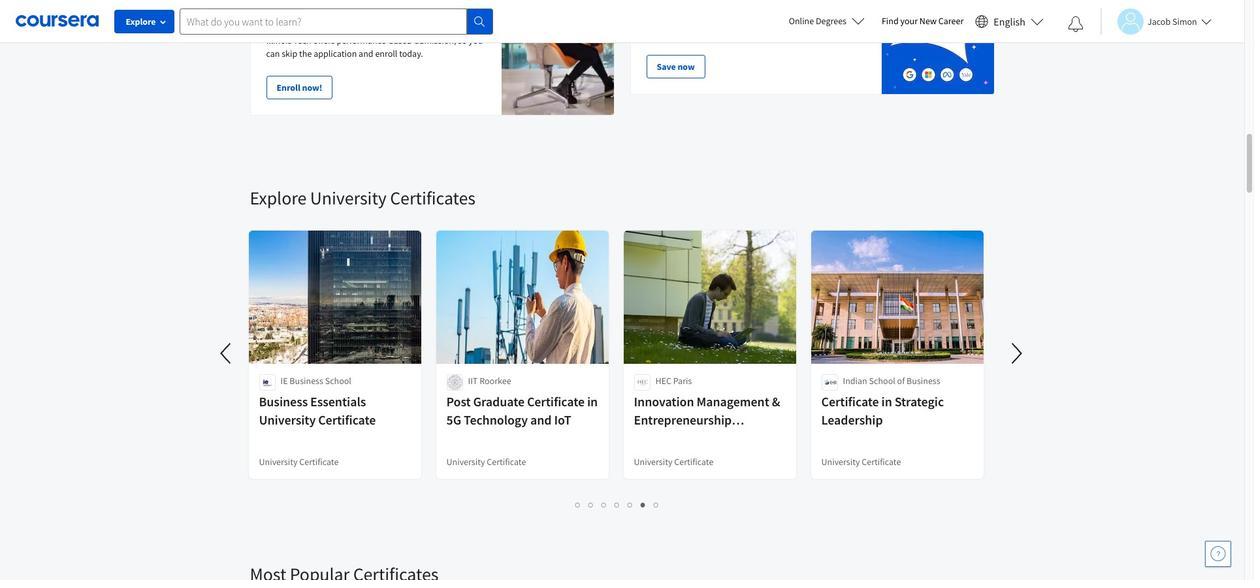 Task type: describe. For each thing, give the bounding box(es) containing it.
in inside certificate in strategic leadership
[[882, 393, 893, 410]]

in inside post graduate certificate in 5g technology and iot
[[588, 393, 598, 410]]

show notifications image
[[1069, 16, 1084, 32]]

find
[[882, 15, 899, 27]]

iit roorkee
[[468, 375, 511, 387]]

business up strategic
[[907, 375, 941, 387]]

4 button
[[611, 497, 624, 512]]

enroll now! link
[[266, 76, 333, 99]]

year!
[[789, 27, 808, 39]]

2 for from the left
[[741, 27, 751, 39]]

performance-
[[337, 35, 389, 46]]

coursera image
[[16, 11, 99, 32]]

new
[[920, 15, 937, 27]]

5
[[628, 499, 633, 511]]

english button
[[971, 0, 1050, 42]]

What do you want to learn? text field
[[180, 8, 467, 34]]

help center image
[[1211, 546, 1227, 562]]

so
[[458, 35, 467, 46]]

2
[[589, 499, 594, 511]]

graduate
[[474, 393, 525, 410]]

certificate in strategic leadership
[[822, 393, 944, 428]]

you inside illinois tech offers performance-based-admission, so you can skip the application and enroll today.
[[469, 35, 483, 46]]

1 school from the left
[[325, 375, 352, 387]]

find your new career
[[882, 15, 964, 27]]

skip
[[282, 48, 298, 59]]

3 button
[[598, 497, 611, 512]]

based-
[[389, 35, 415, 46]]

jacob
[[1148, 15, 1171, 27]]

technology
[[464, 412, 528, 428]]

2 button
[[585, 497, 598, 512]]

your inside for a limited time, you can get a coursera plus annual subscription for $200 off for your first year!
[[753, 27, 771, 39]]

certificate down business essentials university certificate
[[299, 456, 339, 468]]

1 for from the left
[[696, 27, 707, 39]]

list inside explore university certificates carousel element
[[250, 497, 985, 512]]

tech
[[294, 35, 312, 46]]

certificate down leadership
[[862, 456, 901, 468]]

get
[[749, 14, 761, 25]]

explore university certificates
[[250, 186, 476, 210]]

can inside for a limited time, you can get a coursera plus annual subscription for $200 off for your first year!
[[734, 14, 748, 25]]

save now link
[[647, 55, 706, 78]]

ie
[[281, 375, 288, 387]]

explore for explore university certificates
[[250, 186, 307, 210]]

certificate inside certificate in strategic leadership
[[822, 393, 879, 410]]

now
[[678, 61, 695, 73]]

admission,
[[415, 35, 457, 46]]

for a limited time, you can get a coursera plus annual subscription for $200 off for your first year!
[[647, 14, 851, 39]]

essentials
[[311, 393, 366, 410]]

1 a from the left
[[661, 14, 666, 25]]

leadership
[[822, 412, 883, 428]]

explore university certificates carousel element
[[211, 147, 1033, 524]]

7 button
[[650, 497, 663, 512]]

innovation
[[634, 393, 694, 410]]

illinois tech offers performance-based-admission, so you can skip the application and enroll today.
[[266, 35, 483, 59]]

2 school from the left
[[870, 375, 896, 387]]

online degrees button
[[779, 7, 876, 35]]

ie business school image
[[259, 374, 275, 391]]

time,
[[696, 14, 716, 25]]

today.
[[399, 48, 423, 59]]

6
[[641, 499, 646, 511]]

online
[[789, 15, 814, 27]]

$200
[[709, 27, 727, 39]]

5 button
[[624, 497, 637, 512]]

find your new career link
[[876, 13, 971, 29]]

1 button
[[572, 497, 585, 512]]

iit
[[468, 375, 478, 387]]

7
[[654, 499, 659, 511]]

explore button
[[114, 10, 175, 33]]

hec paris image
[[634, 374, 651, 391]]

indian school of business image
[[822, 374, 838, 391]]

annual
[[824, 14, 851, 25]]

1 horizontal spatial your
[[901, 15, 918, 27]]

innovation management & entrepreneurship university certificate
[[634, 393, 781, 446]]

coursera
[[770, 14, 804, 25]]

save
[[657, 61, 676, 73]]

business essentials university certificate
[[259, 393, 376, 428]]

university certificate for certificate in strategic leadership
[[822, 456, 901, 468]]



Task type: vqa. For each thing, say whether or not it's contained in the screenshot.
'of' inside Bachelor of Arts in Liberal Studies
no



Task type: locate. For each thing, give the bounding box(es) containing it.
0 vertical spatial can
[[734, 14, 748, 25]]

enroll now!
[[277, 82, 322, 93]]

jacob simon
[[1148, 15, 1198, 27]]

jacob simon button
[[1101, 8, 1212, 34]]

university certificate down business essentials university certificate
[[259, 456, 339, 468]]

the
[[299, 48, 312, 59]]

your
[[901, 15, 918, 27], [753, 27, 771, 39]]

certificate inside innovation management & entrepreneurship university certificate
[[694, 430, 751, 446]]

english
[[994, 15, 1026, 28]]

entrepreneurship
[[634, 412, 732, 428]]

post
[[447, 393, 471, 410]]

can inside illinois tech offers performance-based-admission, so you can skip the application and enroll today.
[[266, 48, 280, 59]]

business down ie
[[259, 393, 308, 410]]

strategic
[[895, 393, 944, 410]]

now!
[[302, 82, 322, 93]]

1 horizontal spatial can
[[734, 14, 748, 25]]

limited
[[668, 14, 695, 25]]

university certificate for business essentials university certificate
[[259, 456, 339, 468]]

business
[[290, 375, 323, 387], [907, 375, 941, 387], [259, 393, 308, 410]]

1 vertical spatial and
[[531, 412, 552, 428]]

next slide image
[[1002, 338, 1033, 369]]

university certificate
[[259, 456, 339, 468], [447, 456, 526, 468], [634, 456, 714, 468], [822, 456, 901, 468]]

university certificate down entrepreneurship
[[634, 456, 714, 468]]

off
[[729, 27, 739, 39]]

university certificate for innovation management & entrepreneurship university certificate
[[634, 456, 714, 468]]

1 horizontal spatial and
[[531, 412, 552, 428]]

for right off
[[741, 27, 751, 39]]

and inside illinois tech offers performance-based-admission, so you can skip the application and enroll today.
[[359, 48, 374, 59]]

university certificate for post graduate certificate in 5g technology and iot
[[447, 456, 526, 468]]

certificate down entrepreneurship
[[675, 456, 714, 468]]

can left get in the right top of the page
[[734, 14, 748, 25]]

1 horizontal spatial for
[[741, 27, 751, 39]]

4 university certificate from the left
[[822, 456, 901, 468]]

a right the for
[[661, 14, 666, 25]]

of
[[898, 375, 905, 387]]

in
[[588, 393, 598, 410], [882, 393, 893, 410]]

management
[[697, 393, 770, 410]]

certificate down essentials
[[318, 412, 376, 428]]

0 vertical spatial and
[[359, 48, 374, 59]]

0 horizontal spatial can
[[266, 48, 280, 59]]

1 vertical spatial you
[[469, 35, 483, 46]]

offers
[[313, 35, 335, 46]]

1 vertical spatial can
[[266, 48, 280, 59]]

5g
[[447, 412, 462, 428]]

0 vertical spatial explore
[[126, 16, 156, 27]]

0 horizontal spatial for
[[696, 27, 707, 39]]

0 horizontal spatial school
[[325, 375, 352, 387]]

certificate down technology
[[487, 456, 526, 468]]

6 button
[[637, 497, 650, 512]]

explore inside dropdown button
[[126, 16, 156, 27]]

first
[[772, 27, 787, 39]]

hec paris
[[656, 375, 692, 387]]

certificate down management
[[694, 430, 751, 446]]

&
[[772, 393, 781, 410]]

enroll
[[277, 82, 301, 93]]

0 horizontal spatial explore
[[126, 16, 156, 27]]

can
[[734, 14, 748, 25], [266, 48, 280, 59]]

4
[[615, 499, 620, 511]]

certificate up iot
[[527, 393, 585, 410]]

list
[[250, 497, 985, 512]]

business inside business essentials university certificate
[[259, 393, 308, 410]]

post graduate certificate in 5g technology and iot
[[447, 393, 598, 428]]

ie business school
[[281, 375, 352, 387]]

1 horizontal spatial school
[[870, 375, 896, 387]]

0 horizontal spatial your
[[753, 27, 771, 39]]

1 vertical spatial explore
[[250, 186, 307, 210]]

0 horizontal spatial in
[[588, 393, 598, 410]]

1 horizontal spatial a
[[763, 14, 768, 25]]

university certificate down technology
[[447, 456, 526, 468]]

certificate up leadership
[[822, 393, 879, 410]]

iit roorkee image
[[447, 374, 463, 391]]

2 in from the left
[[882, 393, 893, 410]]

simon
[[1173, 15, 1198, 27]]

previous slide image
[[211, 338, 242, 369]]

you
[[718, 14, 732, 25], [469, 35, 483, 46]]

explore for explore
[[126, 16, 156, 27]]

indian
[[843, 375, 868, 387]]

1 horizontal spatial explore
[[250, 186, 307, 210]]

you right 'so' at the top
[[469, 35, 483, 46]]

0 horizontal spatial a
[[661, 14, 666, 25]]

0 horizontal spatial and
[[359, 48, 374, 59]]

0 horizontal spatial you
[[469, 35, 483, 46]]

application
[[314, 48, 357, 59]]

a
[[661, 14, 666, 25], [763, 14, 768, 25]]

1 horizontal spatial you
[[718, 14, 732, 25]]

school left of at right bottom
[[870, 375, 896, 387]]

and down performance-
[[359, 48, 374, 59]]

1 horizontal spatial in
[[882, 393, 893, 410]]

2 university certificate from the left
[[447, 456, 526, 468]]

university inside innovation management & entrepreneurship university certificate
[[634, 430, 691, 446]]

3 university certificate from the left
[[634, 456, 714, 468]]

iot
[[555, 412, 572, 428]]

list containing 1
[[250, 497, 985, 512]]

for
[[696, 27, 707, 39], [741, 27, 751, 39]]

for down time,
[[696, 27, 707, 39]]

2 a from the left
[[763, 14, 768, 25]]

for
[[647, 14, 659, 25]]

university certificate down leadership
[[822, 456, 901, 468]]

degrees
[[816, 15, 847, 27]]

illinois
[[266, 35, 292, 46]]

1 university certificate from the left
[[259, 456, 339, 468]]

school
[[325, 375, 352, 387], [870, 375, 896, 387]]

certificates
[[390, 186, 476, 210]]

and inside post graduate certificate in 5g technology and iot
[[531, 412, 552, 428]]

online degrees
[[789, 15, 847, 27]]

and left iot
[[531, 412, 552, 428]]

hec
[[656, 375, 672, 387]]

your right "find"
[[901, 15, 918, 27]]

certificate inside post graduate certificate in 5g technology and iot
[[527, 393, 585, 410]]

certificate
[[527, 393, 585, 410], [822, 393, 879, 410], [318, 412, 376, 428], [694, 430, 751, 446], [299, 456, 339, 468], [487, 456, 526, 468], [675, 456, 714, 468], [862, 456, 901, 468]]

you up $200
[[718, 14, 732, 25]]

save now
[[657, 61, 695, 73]]

roorkee
[[480, 375, 511, 387]]

you inside for a limited time, you can get a coursera plus annual subscription for $200 off for your first year!
[[718, 14, 732, 25]]

1
[[576, 499, 581, 511]]

3
[[602, 499, 607, 511]]

subscription
[[647, 27, 694, 39]]

enroll
[[375, 48, 398, 59]]

explore
[[126, 16, 156, 27], [250, 186, 307, 210]]

plus
[[806, 14, 822, 25]]

university inside business essentials university certificate
[[259, 412, 316, 428]]

career
[[939, 15, 964, 27]]

None search field
[[180, 8, 493, 34]]

a right get in the right top of the page
[[763, 14, 768, 25]]

and
[[359, 48, 374, 59], [531, 412, 552, 428]]

indian school of business
[[843, 375, 941, 387]]

0 vertical spatial you
[[718, 14, 732, 25]]

can down the illinois
[[266, 48, 280, 59]]

certificate inside business essentials university certificate
[[318, 412, 376, 428]]

1 in from the left
[[588, 393, 598, 410]]

business right ie
[[290, 375, 323, 387]]

paris
[[674, 375, 692, 387]]

school up essentials
[[325, 375, 352, 387]]

your down get in the right top of the page
[[753, 27, 771, 39]]



